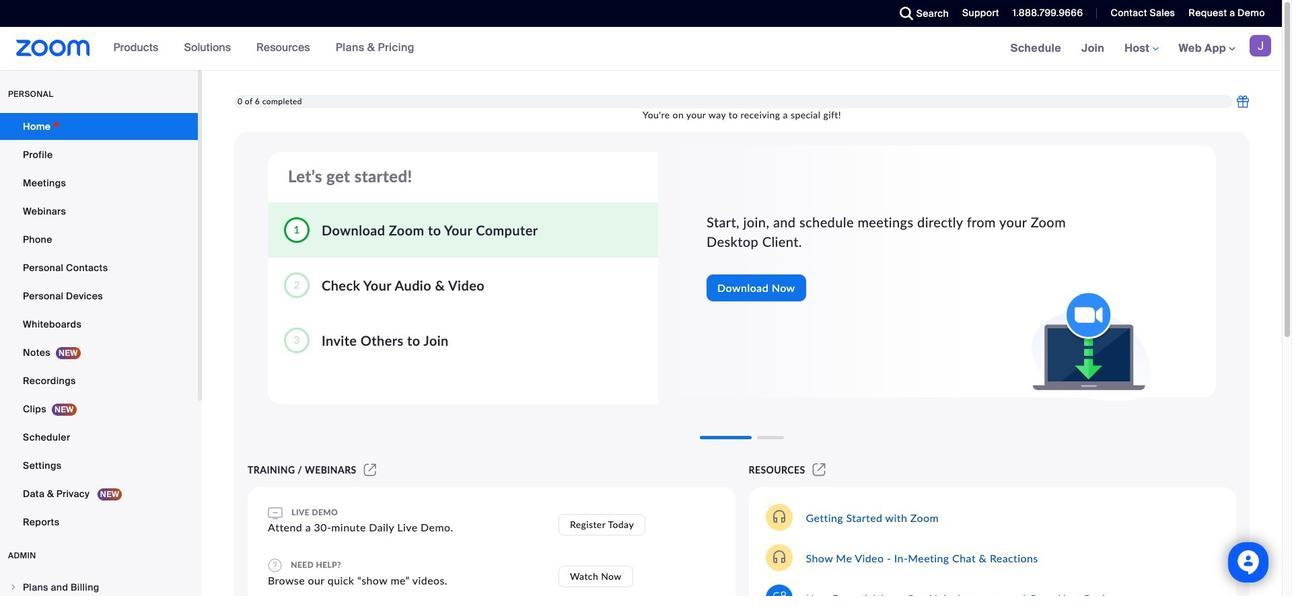 Task type: locate. For each thing, give the bounding box(es) containing it.
right image
[[9, 584, 18, 592]]

menu item
[[0, 575, 198, 597]]

2 window new image from the left
[[811, 465, 828, 476]]

window new image
[[362, 465, 379, 476], [811, 465, 828, 476]]

1 horizontal spatial window new image
[[811, 465, 828, 476]]

profile picture image
[[1250, 35, 1272, 57]]

0 horizontal spatial window new image
[[362, 465, 379, 476]]

product information navigation
[[103, 27, 425, 70]]

meetings navigation
[[1001, 27, 1283, 71]]

zoom logo image
[[16, 40, 90, 57]]

banner
[[0, 27, 1283, 71]]



Task type: describe. For each thing, give the bounding box(es) containing it.
personal menu menu
[[0, 113, 198, 537]]

1 window new image from the left
[[362, 465, 379, 476]]



